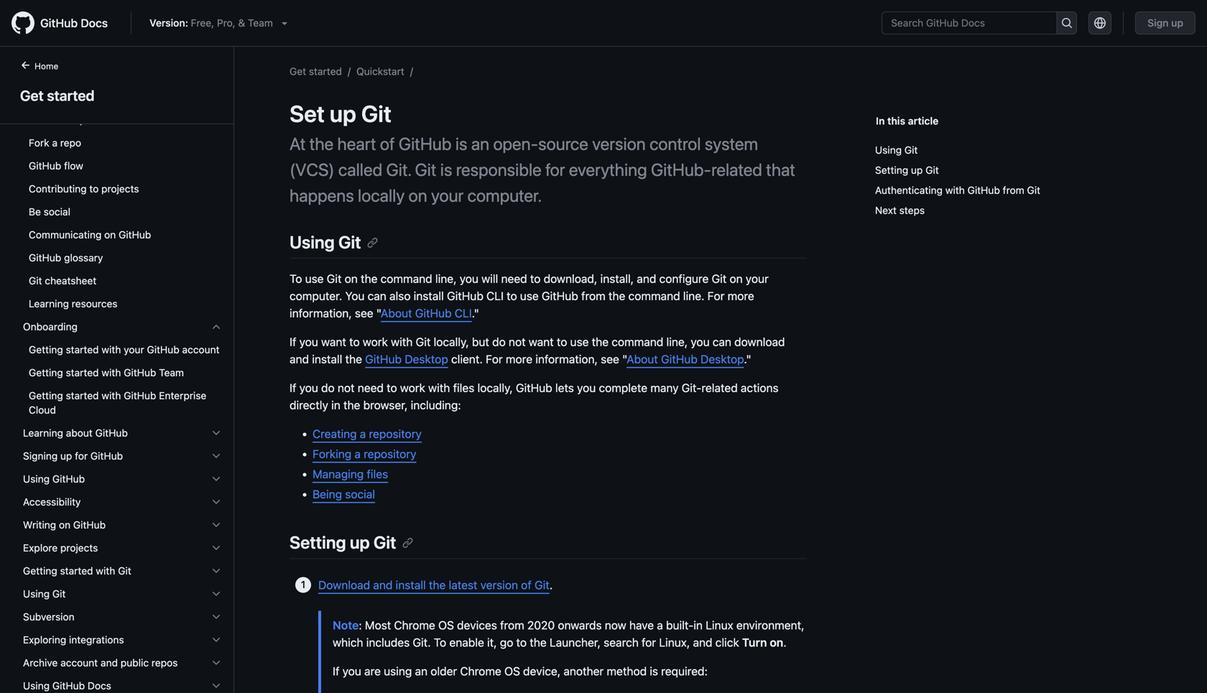 Task type: describe. For each thing, give the bounding box(es) containing it.
latest
[[449, 579, 478, 592]]

get for get started / quickstart /
[[290, 65, 306, 77]]

1 want from the left
[[321, 336, 347, 349]]

0 vertical spatial account
[[182, 344, 220, 356]]

github up browser,
[[365, 353, 402, 366]]

accessibility button
[[17, 491, 228, 514]]

github up 'next steps' link at the top right of page
[[968, 184, 1001, 196]]

on down be social link
[[104, 229, 116, 241]]

responsible
[[456, 160, 542, 180]]

quickstart link
[[357, 65, 405, 77]]

configure
[[660, 272, 709, 286]]

using github docs
[[23, 681, 111, 692]]

git. inside : most chrome os devices from 2020 onwards now have a built-in linux environment, which includes git. to enable it, go to the launcher, search for linux, and click
[[413, 636, 431, 650]]

1 horizontal spatial setting up git link
[[876, 160, 1147, 180]]

using git inside dropdown button
[[23, 589, 66, 600]]

getting started with github enterprise cloud
[[29, 390, 207, 416]]

0 vertical spatial about
[[381, 307, 412, 320]]

0 vertical spatial setting up git
[[876, 164, 940, 176]]

1 vertical spatial command
[[629, 290, 681, 303]]

account inside dropdown button
[[60, 658, 98, 669]]

actions
[[741, 382, 779, 395]]

client.
[[452, 353, 483, 366]]

cloud
[[29, 404, 56, 416]]

started for getting started with git
[[60, 566, 93, 577]]

1 vertical spatial os
[[505, 665, 521, 679]]

archive
[[23, 658, 58, 669]]

computer. inside to use git on the command line, you will need to download, install, and configure git on your computer. you can also install github cli to use github from the command line. for more information, see "
[[290, 290, 342, 303]]

will
[[482, 272, 499, 286]]

writing on github button
[[17, 514, 228, 537]]

accessibility
[[23, 497, 81, 508]]

contributing to projects link
[[17, 178, 228, 201]]

a inside : most chrome os devices from 2020 onwards now have a built-in linux environment, which includes git. to enable it, go to the launcher, search for linux, and click
[[657, 619, 664, 633]]

for inside "dropdown button"
[[75, 450, 88, 462]]

sc 9kayk9 0 image for onboarding
[[211, 321, 222, 333]]

get for get started
[[20, 87, 44, 104]]

0 vertical spatial get started link
[[290, 65, 342, 77]]

contributing to projects
[[29, 183, 139, 195]]

0 horizontal spatial more
[[506, 353, 533, 366]]

forking
[[313, 448, 352, 461]]

onboarding element for fork a repo link
[[12, 339, 234, 422]]

and inside dropdown button
[[101, 658, 118, 669]]

using down happens
[[290, 232, 335, 252]]

device,
[[524, 665, 561, 679]]

the down install,
[[609, 290, 626, 303]]

do inside if you want to work with git locally, but do not want to use the command line, you can download and install the
[[493, 336, 506, 349]]

github up git-
[[662, 353, 698, 366]]

can inside if you want to work with git locally, but do not want to use the command line, you can download and install the
[[713, 336, 732, 349]]

click
[[716, 636, 740, 650]]

getting for getting started with github team
[[29, 367, 63, 379]]

on up you
[[345, 272, 358, 286]]

started for getting started with github enterprise cloud
[[66, 390, 99, 402]]

cli inside to use git on the command line, you will need to download, install, and configure git on your computer. you can also install github cli to use github from the command line. for more information, see "
[[487, 290, 504, 303]]

0 vertical spatial using git link
[[876, 140, 1147, 160]]

contributing
[[29, 183, 87, 195]]

getting started with your github account
[[29, 344, 220, 356]]

open-
[[494, 134, 539, 154]]

to up github desktop client.  for more information, see " about github desktop ."
[[557, 336, 568, 349]]

launcher,
[[550, 636, 601, 650]]

writing on github
[[23, 520, 106, 531]]

another
[[564, 665, 604, 679]]

to down you
[[350, 336, 360, 349]]

computer. inside at the heart of github is an open-source version control system (vcs) called git. git is responsible for everything github-related that happens locally on your computer.
[[468, 186, 542, 206]]

1 horizontal spatial about
[[627, 353, 659, 366]]

learning about github
[[23, 427, 128, 439]]

getting started with your github account link
[[17, 339, 228, 362]]

exploring
[[23, 635, 66, 646]]

1 vertical spatial .
[[784, 636, 787, 650]]

of inside at the heart of github is an open-source version control system (vcs) called git. git is responsible for everything github-related that happens locally on your computer.
[[380, 134, 395, 154]]

sc 9kayk9 0 image for writing on github
[[211, 520, 222, 531]]

download and install the latest version of git .
[[319, 579, 553, 592]]

about github cli ."
[[381, 307, 480, 320]]

1 vertical spatial for
[[486, 353, 503, 366]]

it,
[[488, 636, 497, 650]]

creating a repository link
[[313, 428, 422, 441]]

1 vertical spatial using git link
[[290, 232, 379, 252]]

1 vertical spatial information,
[[536, 353, 598, 366]]

0 vertical spatial docs
[[81, 16, 108, 30]]

an inside at the heart of github is an open-source version control system (vcs) called git. git is responsible for everything github-related that happens locally on your computer.
[[472, 134, 490, 154]]

github down getting started with your github account
[[124, 367, 156, 379]]

github down will
[[447, 290, 484, 303]]

github flow link
[[17, 155, 228, 178]]

command inside if you want to work with git locally, but do not want to use the command line, you can download and install the
[[612, 336, 664, 349]]

work inside if you do not need to work with files locally, github lets you complete many git-related actions directly in the browser, including:
[[400, 382, 426, 395]]

the left 'github desktop' link
[[346, 353, 362, 366]]

repos
[[152, 658, 178, 669]]

set
[[290, 100, 325, 127]]

0 vertical spatial repository
[[369, 428, 422, 441]]

lets
[[556, 382, 574, 395]]

on inside at the heart of github is an open-source version control system (vcs) called git. git is responsible for everything github-related that happens locally on your computer.
[[409, 186, 428, 206]]

sc 9kayk9 0 image for using github
[[211, 474, 222, 485]]

search image
[[1062, 17, 1073, 29]]

with inside if you want to work with git locally, but do not want to use the command line, you can download and install the
[[391, 336, 413, 349]]

1 vertical spatial is
[[441, 160, 453, 180]]

get started element
[[0, 22, 234, 694]]

which
[[333, 636, 364, 650]]

: most chrome os devices from 2020 onwards now have a built-in linux environment, which includes git. to enable it, go to the launcher, search for linux, and click
[[333, 619, 805, 650]]

1 desktop from the left
[[405, 353, 449, 366]]

github up "git cheatsheet"
[[29, 252, 61, 264]]

sc 9kayk9 0 image for exploring integrations
[[211, 635, 222, 646]]

forking a repository link
[[313, 448, 417, 461]]

at
[[290, 134, 306, 154]]

your inside at the heart of github is an open-source version control system (vcs) called git. git is responsible for everything github-related that happens locally on your computer.
[[431, 186, 464, 206]]

github docs link
[[12, 12, 119, 35]]

from inside to use git on the command line, you will need to download, install, and configure git on your computer. you can also install github cli to use github from the command line. for more information, see "
[[582, 290, 606, 303]]

on down environment,
[[770, 636, 784, 650]]

github glossary
[[29, 252, 103, 264]]

for inside : most chrome os devices from 2020 onwards now have a built-in linux environment, which includes git. to enable it, go to the launcher, search for linux, and click
[[642, 636, 657, 650]]

getting for getting started with git
[[23, 566, 57, 577]]

if for if you do not need to work with files locally, github lets you complete many git-related actions directly in the browser, including:
[[290, 382, 297, 395]]

the up github desktop client.  for more information, see " about github desktop ."
[[592, 336, 609, 349]]

required:
[[662, 665, 708, 679]]

social inside creating a repository forking a repository managing files being social
[[345, 488, 375, 502]]

a for creating
[[360, 428, 366, 441]]

up up 'heart'
[[330, 100, 357, 127]]

if you want to work with git locally, but do not want to use the command line, you can download and install the
[[290, 336, 786, 366]]

note
[[333, 619, 359, 633]]

0 horizontal spatial use
[[305, 272, 324, 286]]

at the heart of github is an open-source version control system (vcs) called git. git is responsible for everything github-related that happens locally on your computer.
[[290, 134, 796, 206]]

managing
[[313, 468, 364, 482]]

fork
[[29, 137, 49, 149]]

in this article
[[877, 115, 939, 127]]

signing
[[23, 450, 58, 462]]

github down fork
[[29, 160, 61, 172]]

1 vertical spatial ."
[[745, 353, 752, 366]]

onboarding button
[[17, 316, 228, 339]]

more inside to use git on the command line, you will need to download, install, and configure git on your computer. you can also install github cli to use github from the command line. for more information, see "
[[728, 290, 755, 303]]

create a repo link
[[17, 109, 228, 132]]

Search GitHub Docs search field
[[883, 12, 1057, 34]]

about github cli link
[[381, 307, 472, 320]]

explore projects button
[[17, 537, 228, 560]]

on inside dropdown button
[[59, 520, 71, 531]]

can inside to use git on the command line, you will need to download, install, and configure git on your computer. you can also install github cli to use github from the command line. for more information, see "
[[368, 290, 387, 303]]

2020
[[528, 619, 555, 633]]

0 vertical spatial command
[[381, 272, 433, 286]]

github up explore projects
[[73, 520, 106, 531]]

0 vertical spatial .
[[550, 579, 553, 592]]

getting started with github enterprise cloud link
[[17, 385, 228, 422]]

0 horizontal spatial get started link
[[17, 85, 216, 106]]

using for 'using github docs' dropdown button
[[23, 681, 50, 692]]

learning about github button
[[17, 422, 228, 445]]

get started
[[20, 87, 95, 104]]

started for get started
[[47, 87, 95, 104]]

started for get started / quickstart /
[[309, 65, 342, 77]]

with down getting started with your github account link
[[102, 367, 121, 379]]

related inside at the heart of github is an open-source version control system (vcs) called git. git is responsible for everything github-related that happens locally on your computer.
[[712, 160, 763, 180]]

sc 9kayk9 0 image for archive account and public repos
[[211, 658, 222, 669]]

getting for getting started with your github account
[[29, 344, 63, 356]]

learning for learning about github
[[23, 427, 63, 439]]

getting started with github team
[[29, 367, 184, 379]]

next
[[876, 205, 897, 216]]

need inside to use git on the command line, you will need to download, install, and configure git on your computer. you can also install github cli to use github from the command line. for more information, see "
[[502, 272, 528, 286]]

in inside if you do not need to work with files locally, github lets you complete many git-related actions directly in the browser, including:
[[332, 399, 341, 413]]

this
[[888, 115, 906, 127]]

if you are using an older chrome os device, another method is required:
[[333, 665, 708, 679]]

2 horizontal spatial using git
[[876, 144, 919, 156]]

directly
[[290, 399, 329, 413]]

sc 9kayk9 0 image for explore projects
[[211, 543, 222, 554]]

glossary
[[64, 252, 103, 264]]

github up signing up for github "dropdown button"
[[95, 427, 128, 439]]

get started / quickstart /
[[290, 65, 413, 77]]

1 vertical spatial an
[[415, 665, 428, 679]]

using down this
[[876, 144, 902, 156]]

(vcs)
[[290, 160, 335, 180]]

version: free, pro, & team
[[150, 17, 273, 29]]

your inside to use git on the command line, you will need to download, install, and configure git on your computer. you can also install github cli to use github from the command line. for more information, see "
[[746, 272, 769, 286]]

git inside at the heart of github is an open-source version control system (vcs) called git. git is responsible for everything github-related that happens locally on your computer.
[[415, 160, 437, 180]]

onboarding element for 'get started' link to the left
[[12, 316, 234, 422]]

a for create
[[62, 114, 68, 126]]

0 horizontal spatial ."
[[472, 307, 480, 320]]

1 vertical spatial use
[[520, 290, 539, 303]]

version inside at the heart of github is an open-source version control system (vcs) called git. git is responsible for everything github-related that happens locally on your computer.
[[593, 134, 646, 154]]

1 horizontal spatial chrome
[[460, 665, 502, 679]]

learning for learning resources
[[29, 298, 69, 310]]

team for getting started with github team
[[159, 367, 184, 379]]

home
[[35, 61, 58, 71]]

resources
[[72, 298, 118, 310]]

1 vertical spatial setting up git link
[[290, 533, 414, 553]]

you inside to use git on the command line, you will need to download, install, and configure git on your computer. you can also install github cli to use github from the command line. for more information, see "
[[460, 272, 479, 286]]

1 vertical spatial version
[[481, 579, 518, 592]]

github down onboarding dropdown button
[[147, 344, 180, 356]]

communicating on github
[[29, 229, 151, 241]]

for inside to use git on the command line, you will need to download, install, and configure git on your computer. you can also install github cli to use github from the command line. for more information, see "
[[708, 290, 725, 303]]

0 horizontal spatial setting up git
[[290, 533, 397, 553]]

search
[[604, 636, 639, 650]]

fork a repo
[[29, 137, 81, 149]]

github inside at the heart of github is an open-source version control system (vcs) called git. git is responsible for everything github-related that happens locally on your computer.
[[399, 134, 452, 154]]

integrations
[[69, 635, 124, 646]]

now
[[605, 619, 627, 633]]

locally, inside if you do not need to work with files locally, github lets you complete many git-related actions directly in the browser, including:
[[478, 382, 513, 395]]

with right authenticating
[[946, 184, 966, 196]]

github desktop client.  for more information, see " about github desktop ."
[[365, 353, 752, 366]]

authenticating
[[876, 184, 943, 196]]

and inside if you want to work with git locally, but do not want to use the command line, you can download and install the
[[290, 353, 309, 366]]

github down be social link
[[119, 229, 151, 241]]

pro,
[[217, 17, 236, 29]]

up right sign
[[1172, 17, 1184, 29]]

your inside get started element
[[124, 344, 144, 356]]

sc 9kayk9 0 image for accessibility
[[211, 497, 222, 508]]

on right configure
[[730, 272, 743, 286]]

repo for create a repo
[[71, 114, 92, 126]]

the inside : most chrome os devices from 2020 onwards now have a built-in linux environment, which includes git. to enable it, go to the launcher, search for linux, and click
[[530, 636, 547, 650]]

includes
[[367, 636, 410, 650]]

being social link
[[313, 488, 375, 502]]

creating a repository forking a repository managing files being social
[[313, 428, 422, 502]]

linux,
[[660, 636, 690, 650]]

started for getting started with your github account
[[66, 344, 99, 356]]

using
[[384, 665, 412, 679]]

turn on .
[[743, 636, 787, 650]]

sc 9kayk9 0 image for subversion
[[211, 612, 222, 623]]

git inside if you want to work with git locally, but do not want to use the command line, you can download and install the
[[416, 336, 431, 349]]



Task type: vqa. For each thing, say whether or not it's contained in the screenshot.
Getting Started With Your Github Account
yes



Task type: locate. For each thing, give the bounding box(es) containing it.
and up directly
[[290, 353, 309, 366]]

2 sc 9kayk9 0 image from the top
[[211, 474, 222, 485]]

in left linux
[[694, 619, 703, 633]]

up inside "dropdown button"
[[60, 450, 72, 462]]

0 horizontal spatial need
[[358, 382, 384, 395]]

including:
[[411, 399, 461, 413]]

0 horizontal spatial /
[[348, 65, 351, 77]]

quickstart
[[357, 65, 405, 77]]

onboarding element containing onboarding
[[12, 316, 234, 422]]

started inside dropdown button
[[60, 566, 93, 577]]

1 vertical spatial locally,
[[478, 382, 513, 395]]

1 vertical spatial git.
[[413, 636, 431, 650]]

on
[[409, 186, 428, 206], [104, 229, 116, 241], [345, 272, 358, 286], [730, 272, 743, 286], [59, 520, 71, 531], [770, 636, 784, 650]]

using for using github dropdown button
[[23, 473, 50, 485]]

1 vertical spatial line,
[[667, 336, 688, 349]]

0 vertical spatial learning
[[29, 298, 69, 310]]

1 vertical spatial files
[[367, 468, 388, 482]]

1 horizontal spatial for
[[546, 160, 566, 180]]

locally
[[358, 186, 405, 206]]

but
[[472, 336, 490, 349]]

learning up onboarding at the left of page
[[29, 298, 69, 310]]

1 horizontal spatial cli
[[487, 290, 504, 303]]

the inside at the heart of github is an open-source version control system (vcs) called git. git is responsible for everything github-related that happens locally on your computer.
[[310, 134, 334, 154]]

0 vertical spatial more
[[728, 290, 755, 303]]

social down managing files link
[[345, 488, 375, 502]]

team for version: free, pro, & team
[[248, 17, 273, 29]]

0 vertical spatial information,
[[290, 307, 352, 320]]

1 vertical spatial in
[[694, 619, 703, 633]]

sc 9kayk9 0 image inside using git dropdown button
[[211, 589, 222, 600]]

is right 'method'
[[650, 665, 659, 679]]

to
[[290, 272, 302, 286], [434, 636, 447, 650]]

0 vertical spatial use
[[305, 272, 324, 286]]

1 vertical spatial social
[[345, 488, 375, 502]]

6 sc 9kayk9 0 image from the top
[[211, 612, 222, 623]]

older
[[431, 665, 457, 679]]

1 vertical spatial setting
[[290, 533, 346, 553]]

:
[[359, 619, 362, 633]]

1 vertical spatial see
[[601, 353, 620, 366]]

repo inside fork a repo link
[[60, 137, 81, 149]]

locally, inside if you want to work with git locally, but do not want to use the command line, you can download and install the
[[434, 336, 469, 349]]

turn
[[743, 636, 768, 650]]

and up 'using github docs' dropdown button
[[101, 658, 118, 669]]

1 horizontal spatial of
[[521, 579, 532, 592]]

started down 'getting started with github team'
[[66, 390, 99, 402]]

download
[[319, 579, 370, 592]]

sc 9kayk9 0 image inside "getting started with git" dropdown button
[[211, 566, 222, 577]]

github up 'github desktop' link
[[415, 307, 452, 320]]

git. right "includes"
[[413, 636, 431, 650]]

to inside to use git on the command line, you will need to download, install, and configure git on your computer. you can also install github cli to use github from the command line. for more information, see "
[[290, 272, 302, 286]]

work inside if you want to work with git locally, but do not want to use the command line, you can download and install the
[[363, 336, 388, 349]]

chrome up "includes"
[[394, 619, 436, 633]]

information, inside to use git on the command line, you will need to download, install, and configure git on your computer. you can also install github cli to use github from the command line. for more information, see "
[[290, 307, 352, 320]]

0 horizontal spatial is
[[441, 160, 453, 180]]

0 horizontal spatial about
[[381, 307, 412, 320]]

need inside if you do not need to work with files locally, github lets you complete many git-related actions directly in the browser, including:
[[358, 382, 384, 395]]

setting up git
[[876, 164, 940, 176], [290, 533, 397, 553]]

if inside if you do not need to work with files locally, github lets you complete many git-related actions directly in the browser, including:
[[290, 382, 297, 395]]

2 / from the left
[[410, 65, 413, 77]]

0 horizontal spatial desktop
[[405, 353, 449, 366]]

1 vertical spatial setting up git
[[290, 533, 397, 553]]

next steps link
[[876, 201, 1147, 221]]

chrome inside : most chrome os devices from 2020 onwards now have a built-in linux environment, which includes git. to enable it, go to the launcher, search for linux, and click
[[394, 619, 436, 633]]

sc 9kayk9 0 image for signing up for github
[[211, 451, 222, 462]]

environment,
[[737, 619, 805, 633]]

1 / from the left
[[348, 65, 351, 77]]

get started link
[[290, 65, 342, 77], [17, 85, 216, 106]]

. up 2020
[[550, 579, 553, 592]]

get started link up create a repo link
[[17, 85, 216, 106]]

0 vertical spatial see
[[355, 307, 374, 320]]

download,
[[544, 272, 598, 286]]

using git button
[[17, 583, 228, 606]]

repo inside create a repo link
[[71, 114, 92, 126]]

0 horizontal spatial line,
[[436, 272, 457, 286]]

None search field
[[882, 12, 1078, 35]]

steps
[[900, 205, 925, 216]]

1 horizontal spatial want
[[529, 336, 554, 349]]

for down but
[[486, 353, 503, 366]]

repo up 'flow' at the top of the page
[[60, 137, 81, 149]]

select language: current language is english image
[[1095, 17, 1107, 29]]

git.
[[386, 160, 411, 180], [413, 636, 431, 650]]

github up home on the top left of the page
[[40, 16, 78, 30]]

0 vertical spatial setting up git link
[[876, 160, 1147, 180]]

sc 9kayk9 0 image inside using github dropdown button
[[211, 474, 222, 485]]

go
[[500, 636, 514, 650]]

os up "enable"
[[439, 619, 454, 633]]

0 vertical spatial chrome
[[394, 619, 436, 633]]

1 horizontal spatial from
[[582, 290, 606, 303]]

0 vertical spatial do
[[493, 336, 506, 349]]

triangle down image
[[279, 17, 290, 29]]

command up also
[[381, 272, 433, 286]]

with down explore projects dropdown button
[[96, 566, 115, 577]]

1 horizontal spatial do
[[493, 336, 506, 349]]

be social link
[[17, 201, 228, 224]]

started inside getting started with github enterprise cloud
[[66, 390, 99, 402]]

2 vertical spatial using git
[[23, 589, 66, 600]]

&
[[238, 17, 245, 29]]

8 sc 9kayk9 0 image from the top
[[211, 681, 222, 692]]

to inside : most chrome os devices from 2020 onwards now have a built-in linux environment, which includes git. to enable it, go to the launcher, search for linux, and click
[[434, 636, 447, 650]]

github up locally
[[399, 134, 452, 154]]

0 horizontal spatial your
[[124, 344, 144, 356]]

you
[[345, 290, 365, 303]]

"
[[377, 307, 381, 320], [623, 353, 627, 366]]

for inside at the heart of github is an open-source version control system (vcs) called git. git is responsible for everything github-related that happens locally on your computer.
[[546, 160, 566, 180]]

onboarding element
[[12, 316, 234, 422], [12, 339, 234, 422]]

up up authenticating
[[912, 164, 924, 176]]

version:
[[150, 17, 188, 29]]

0 vertical spatial an
[[472, 134, 490, 154]]

0 horizontal spatial projects
[[60, 543, 98, 554]]

if for if you want to work with git locally, but do not want to use the command line, you can download and install the
[[290, 336, 297, 349]]

with inside dropdown button
[[96, 566, 115, 577]]

1 sc 9kayk9 0 image from the top
[[211, 428, 222, 439]]

repo for fork a repo
[[60, 137, 81, 149]]

using down archive
[[23, 681, 50, 692]]

most
[[365, 619, 391, 633]]

0 horizontal spatial want
[[321, 336, 347, 349]]

to right go
[[517, 636, 527, 650]]

0 vertical spatial version
[[593, 134, 646, 154]]

many
[[651, 382, 679, 395]]

2 want from the left
[[529, 336, 554, 349]]

1 vertical spatial team
[[159, 367, 184, 379]]

not right but
[[509, 336, 526, 349]]

sc 9kayk9 0 image
[[211, 428, 222, 439], [211, 474, 222, 485], [211, 497, 222, 508], [211, 543, 222, 554], [211, 589, 222, 600], [211, 612, 222, 623], [211, 658, 222, 669], [211, 681, 222, 692]]

can left download
[[713, 336, 732, 349]]

install left latest
[[396, 579, 426, 592]]

1 vertical spatial related
[[702, 382, 738, 395]]

to inside : most chrome os devices from 2020 onwards now have a built-in linux environment, which includes git. to enable it, go to the launcher, search for linux, and click
[[517, 636, 527, 650]]

0 vertical spatial repo
[[71, 114, 92, 126]]

4 sc 9kayk9 0 image from the top
[[211, 543, 222, 554]]

0 vertical spatial need
[[502, 272, 528, 286]]

and right install,
[[637, 272, 657, 286]]

0 vertical spatial os
[[439, 619, 454, 633]]

communicating on github link
[[17, 224, 228, 247]]

related inside if you do not need to work with files locally, github lets you complete many git-related actions directly in the browser, including:
[[702, 382, 738, 395]]

github down "signing up for github"
[[52, 473, 85, 485]]

public
[[121, 658, 149, 669]]

command down configure
[[629, 290, 681, 303]]

to up if you want to work with git locally, but do not want to use the command line, you can download and install the
[[507, 290, 517, 303]]

are
[[365, 665, 381, 679]]

3 sc 9kayk9 0 image from the top
[[211, 520, 222, 531]]

not inside if you want to work with git locally, but do not want to use the command line, you can download and install the
[[509, 336, 526, 349]]

0 horizontal spatial social
[[44, 206, 70, 218]]

subversion
[[23, 612, 75, 623]]

0 vertical spatial locally,
[[434, 336, 469, 349]]

more up if you do not need to work with files locally, github lets you complete many git-related actions directly in the browser, including: at the bottom of page
[[506, 353, 533, 366]]

and right download
[[373, 579, 393, 592]]

2 sc 9kayk9 0 image from the top
[[211, 451, 222, 462]]

0 horizontal spatial git.
[[386, 160, 411, 180]]

0 horizontal spatial cli
[[455, 307, 472, 320]]

learning inside dropdown button
[[23, 427, 63, 439]]

a right fork
[[52, 137, 58, 149]]

team inside onboarding "element"
[[159, 367, 184, 379]]

2 onboarding element from the top
[[12, 339, 234, 422]]

docs inside dropdown button
[[88, 681, 111, 692]]

1 horizontal spatial /
[[410, 65, 413, 77]]

sc 9kayk9 0 image inside 'using github docs' dropdown button
[[211, 681, 222, 692]]

see
[[355, 307, 374, 320], [601, 353, 620, 366]]

1 horizontal spatial account
[[182, 344, 220, 356]]

git. inside at the heart of github is an open-source version control system (vcs) called git. git is responsible for everything github-related that happens locally on your computer.
[[386, 160, 411, 180]]

signing up for github
[[23, 450, 123, 462]]

projects inside dropdown button
[[60, 543, 98, 554]]

7 sc 9kayk9 0 image from the top
[[211, 658, 222, 669]]

subversion button
[[17, 606, 228, 629]]

to
[[89, 183, 99, 195], [531, 272, 541, 286], [507, 290, 517, 303], [350, 336, 360, 349], [557, 336, 568, 349], [387, 382, 397, 395], [517, 636, 527, 650]]

sc 9kayk9 0 image for learning about github
[[211, 428, 222, 439]]

4 sc 9kayk9 0 image from the top
[[211, 566, 222, 577]]

complete
[[599, 382, 648, 395]]

explore projects
[[23, 543, 98, 554]]

started down getting started with your github account link
[[66, 367, 99, 379]]

use inside if you want to work with git locally, but do not want to use the command line, you can download and install the
[[571, 336, 589, 349]]

the up you
[[361, 272, 378, 286]]

/ left quickstart
[[348, 65, 351, 77]]

2 desktop from the left
[[701, 353, 745, 366]]

1 horizontal spatial desktop
[[701, 353, 745, 366]]

" up complete
[[623, 353, 627, 366]]

your
[[431, 186, 464, 206], [746, 272, 769, 286], [124, 344, 144, 356]]

source
[[539, 134, 589, 154]]

docs down archive account and public repos
[[88, 681, 111, 692]]

that
[[767, 160, 796, 180]]

using up subversion
[[23, 589, 50, 600]]

chrome down it,
[[460, 665, 502, 679]]

learning resources link
[[17, 293, 228, 316]]

started up set up git
[[309, 65, 342, 77]]

using for using git dropdown button on the left bottom of page
[[23, 589, 50, 600]]

your down the responsible
[[431, 186, 464, 206]]

1 sc 9kayk9 0 image from the top
[[211, 321, 222, 333]]

sc 9kayk9 0 image inside writing on github dropdown button
[[211, 520, 222, 531]]

1 vertical spatial need
[[358, 382, 384, 395]]

need
[[502, 272, 528, 286], [358, 382, 384, 395]]

not inside if you do not need to work with files locally, github lets you complete many git-related actions directly in the browser, including:
[[338, 382, 355, 395]]

the right at
[[310, 134, 334, 154]]

from down download,
[[582, 290, 606, 303]]

getting inside getting started with github enterprise cloud
[[29, 390, 63, 402]]

1 horizontal spatial .
[[784, 636, 787, 650]]

1 vertical spatial get started link
[[17, 85, 216, 106]]

3 sc 9kayk9 0 image from the top
[[211, 497, 222, 508]]

if inside if you want to work with git locally, but do not want to use the command line, you can download and install the
[[290, 336, 297, 349]]

and inside : most chrome os devices from 2020 onwards now have a built-in linux environment, which includes git. to enable it, go to the launcher, search for linux, and click
[[693, 636, 713, 650]]

team right &
[[248, 17, 273, 29]]

version
[[593, 134, 646, 154], [481, 579, 518, 592]]

sc 9kayk9 0 image
[[211, 321, 222, 333], [211, 451, 222, 462], [211, 520, 222, 531], [211, 566, 222, 577], [211, 635, 222, 646]]

to inside get started element
[[89, 183, 99, 195]]

get up set
[[290, 65, 306, 77]]

with inside getting started with github enterprise cloud
[[102, 390, 121, 402]]

0 horizontal spatial team
[[159, 367, 184, 379]]

to inside if you do not need to work with files locally, github lets you complete many git-related actions directly in the browser, including:
[[387, 382, 397, 395]]

cheatsheet
[[45, 275, 97, 287]]

sign up
[[1148, 17, 1184, 29]]

see up complete
[[601, 353, 620, 366]]

github inside "dropdown button"
[[91, 450, 123, 462]]

home link
[[14, 60, 81, 74]]

be
[[29, 206, 41, 218]]

0 horizontal spatial from
[[500, 619, 525, 633]]

git-
[[682, 382, 702, 395]]

see inside to use git on the command line, you will need to download, install, and configure git on your computer. you can also install github cli to use github from the command line. for more information, see "
[[355, 307, 374, 320]]

sc 9kayk9 0 image inside the subversion dropdown button
[[211, 612, 222, 623]]

0 vertical spatial is
[[456, 134, 468, 154]]

1 horizontal spatial more
[[728, 290, 755, 303]]

version right latest
[[481, 579, 518, 592]]

archive account and public repos button
[[17, 652, 228, 675]]

with up 'github desktop' link
[[391, 336, 413, 349]]

in
[[877, 115, 885, 127]]

using git down happens
[[290, 232, 361, 252]]

1 horizontal spatial using git link
[[876, 140, 1147, 160]]

install up directly
[[312, 353, 343, 366]]

." down download
[[745, 353, 752, 366]]

1 vertical spatial repo
[[60, 137, 81, 149]]

repository down browser,
[[369, 428, 422, 441]]

0 vertical spatial projects
[[101, 183, 139, 195]]

archive account and public repos
[[23, 658, 178, 669]]

files inside creating a repository forking a repository managing files being social
[[367, 468, 388, 482]]

1 vertical spatial learning
[[23, 427, 63, 439]]

0 horizontal spatial .
[[550, 579, 553, 592]]

1 horizontal spatial git.
[[413, 636, 431, 650]]

1 vertical spatial more
[[506, 353, 533, 366]]

started up 'getting started with github team'
[[66, 344, 99, 356]]

to left download,
[[531, 272, 541, 286]]

getting inside dropdown button
[[23, 566, 57, 577]]

github docs
[[40, 16, 108, 30]]

1 vertical spatial docs
[[88, 681, 111, 692]]

the left latest
[[429, 579, 446, 592]]

os down go
[[505, 665, 521, 679]]

a up managing files link
[[355, 448, 361, 461]]

locally,
[[434, 336, 469, 349], [478, 382, 513, 395]]

files down client.
[[453, 382, 475, 395]]

getting started with github team link
[[17, 362, 228, 385]]

related left actions
[[702, 382, 738, 395]]

desktop left client.
[[405, 353, 449, 366]]

1 vertical spatial chrome
[[460, 665, 502, 679]]

5 sc 9kayk9 0 image from the top
[[211, 635, 222, 646]]

related down system
[[712, 160, 763, 180]]

desktop down download
[[701, 353, 745, 366]]

github inside if you do not need to work with files locally, github lets you complete many git-related actions directly in the browser, including:
[[516, 382, 553, 395]]

0 horizontal spatial using git
[[23, 589, 66, 600]]

setting up git link up download
[[290, 533, 414, 553]]

projects
[[101, 183, 139, 195], [60, 543, 98, 554]]

information, up lets
[[536, 353, 598, 366]]

of
[[380, 134, 395, 154], [521, 579, 532, 592]]

github inside getting started with github enterprise cloud
[[124, 390, 156, 402]]

writing
[[23, 520, 56, 531]]

learning resources
[[29, 298, 118, 310]]

1 horizontal spatial information,
[[536, 353, 598, 366]]

0 horizontal spatial of
[[380, 134, 395, 154]]

1 horizontal spatial work
[[400, 382, 426, 395]]

computer. down the responsible
[[468, 186, 542, 206]]

" up 'github desktop' link
[[377, 307, 381, 320]]

do inside if you do not need to work with files locally, github lets you complete many git-related actions directly in the browser, including:
[[321, 382, 335, 395]]

cli down will
[[487, 290, 504, 303]]

5 sc 9kayk9 0 image from the top
[[211, 589, 222, 600]]

download
[[735, 336, 786, 349]]

is left the responsible
[[441, 160, 453, 180]]

the inside if you do not need to work with files locally, github lets you complete many git-related actions directly in the browser, including:
[[344, 399, 361, 413]]

0 horizontal spatial for
[[75, 450, 88, 462]]

an up the responsible
[[472, 134, 490, 154]]

sc 9kayk9 0 image inside exploring integrations dropdown button
[[211, 635, 222, 646]]

up down learning about github
[[60, 450, 72, 462]]

1 horizontal spatial to
[[434, 636, 447, 650]]

github flow
[[29, 160, 83, 172]]

git cheatsheet link
[[17, 270, 228, 293]]

. down environment,
[[784, 636, 787, 650]]

sc 9kayk9 0 image inside onboarding dropdown button
[[211, 321, 222, 333]]

called
[[339, 160, 383, 180]]

docs up home link
[[81, 16, 108, 30]]

0 vertical spatial files
[[453, 382, 475, 395]]

2 vertical spatial use
[[571, 336, 589, 349]]

started for getting started with github team
[[66, 367, 99, 379]]

1 horizontal spatial using git
[[290, 232, 361, 252]]

1 onboarding element from the top
[[12, 316, 234, 422]]

using down signing
[[23, 473, 50, 485]]

sc 9kayk9 0 image inside signing up for github "dropdown button"
[[211, 451, 222, 462]]

system
[[705, 134, 759, 154]]

sc 9kayk9 0 image inside explore projects dropdown button
[[211, 543, 222, 554]]

repo
[[71, 114, 92, 126], [60, 137, 81, 149]]

a for fork
[[52, 137, 58, 149]]

line, inside if you want to work with git locally, but do not want to use the command line, you can download and install the
[[667, 336, 688, 349]]

with up including:
[[429, 382, 450, 395]]

." up but
[[472, 307, 480, 320]]

sc 9kayk9 0 image inside accessibility dropdown button
[[211, 497, 222, 508]]

with inside if you do not need to work with files locally, github lets you complete many git-related actions directly in the browser, including:
[[429, 382, 450, 395]]

line, up about github desktop link
[[667, 336, 688, 349]]

with up 'getting started with github team'
[[102, 344, 121, 356]]

1 horizontal spatial setting
[[876, 164, 909, 176]]

chrome
[[394, 619, 436, 633], [460, 665, 502, 679]]

using
[[876, 144, 902, 156], [290, 232, 335, 252], [23, 473, 50, 485], [23, 589, 50, 600], [23, 681, 50, 692]]

repository down creating a repository link
[[364, 448, 417, 461]]

2 horizontal spatial is
[[650, 665, 659, 679]]

1 vertical spatial cli
[[455, 307, 472, 320]]

from inside : most chrome os devices from 2020 onwards now have a built-in linux environment, which includes git. to enable it, go to the launcher, search for linux, and click
[[500, 619, 525, 633]]

github left lets
[[516, 382, 553, 395]]

account up enterprise
[[182, 344, 220, 356]]

" inside to use git on the command line, you will need to download, install, and configure git on your computer. you can also install github cli to use github from the command line. for more information, see "
[[377, 307, 381, 320]]

in this article element
[[877, 114, 1153, 129]]

onboarding element containing getting started with your github account
[[12, 339, 234, 422]]

control
[[650, 134, 701, 154]]

about github desktop link
[[627, 353, 745, 366]]

1 horizontal spatial ."
[[745, 353, 752, 366]]

setting up git up authenticating
[[876, 164, 940, 176]]

the down 2020
[[530, 636, 547, 650]]

install,
[[601, 272, 634, 286]]

get up create
[[20, 87, 44, 104]]

sc 9kayk9 0 image for using git
[[211, 589, 222, 600]]

managing files link
[[313, 468, 388, 482]]

install inside if you want to work with git locally, but do not want to use the command line, you can download and install the
[[312, 353, 343, 366]]

up up download
[[350, 533, 370, 553]]

0 horizontal spatial locally,
[[434, 336, 469, 349]]

install inside to use git on the command line, you will need to download, install, and configure git on your computer. you can also install github cli to use github from the command line. for more information, see "
[[414, 290, 444, 303]]

using git down this
[[876, 144, 919, 156]]

getting for getting started with github enterprise cloud
[[29, 390, 63, 402]]

more
[[728, 290, 755, 303], [506, 353, 533, 366]]

github down archive
[[52, 681, 85, 692]]

1 vertical spatial account
[[60, 658, 98, 669]]

in inside : most chrome os devices from 2020 onwards now have a built-in linux environment, which includes git. to enable it, go to the launcher, search for linux, and click
[[694, 619, 703, 633]]

1 horizontal spatial "
[[623, 353, 627, 366]]

setting down being at the left of the page
[[290, 533, 346, 553]]

1 vertical spatial do
[[321, 382, 335, 395]]

flow
[[64, 160, 83, 172]]

from inside authenticating with github from git link
[[1004, 184, 1025, 196]]

0 horizontal spatial information,
[[290, 307, 352, 320]]

github down download,
[[542, 290, 579, 303]]

0 vertical spatial setting
[[876, 164, 909, 176]]

files inside if you do not need to work with files locally, github lets you complete many git-related actions directly in the browser, including:
[[453, 382, 475, 395]]

repo down get started
[[71, 114, 92, 126]]

line, inside to use git on the command line, you will need to download, install, and configure git on your computer. you can also install github cli to use github from the command line. for more information, see "
[[436, 272, 457, 286]]

create
[[29, 114, 60, 126]]

repository
[[369, 428, 422, 441], [364, 448, 417, 461]]

exploring integrations
[[23, 635, 124, 646]]

authenticating with github from git link
[[876, 180, 1147, 201]]

if for if you are using an older chrome os device, another method is required:
[[333, 665, 340, 679]]

sc 9kayk9 0 image for using github docs
[[211, 681, 222, 692]]

onboarding
[[23, 321, 78, 333]]

built-
[[667, 619, 694, 633]]

1 horizontal spatial see
[[601, 353, 620, 366]]

os inside : most chrome os devices from 2020 onwards now have a built-in linux environment, which includes git. to enable it, go to the launcher, search for linux, and click
[[439, 619, 454, 633]]

need right will
[[502, 272, 528, 286]]

1 vertical spatial repository
[[364, 448, 417, 461]]

sc 9kayk9 0 image inside archive account and public repos dropdown button
[[211, 658, 222, 669]]

2 vertical spatial install
[[396, 579, 426, 592]]

do up directly
[[321, 382, 335, 395]]

and inside to use git on the command line, you will need to download, install, and configure git on your computer. you can also install github cli to use github from the command line. for more information, see "
[[637, 272, 657, 286]]

sc 9kayk9 0 image for getting started with git
[[211, 566, 222, 577]]

to up browser,
[[387, 382, 397, 395]]

can
[[368, 290, 387, 303], [713, 336, 732, 349]]

locally, up client.
[[434, 336, 469, 349]]

social inside get started element
[[44, 206, 70, 218]]



